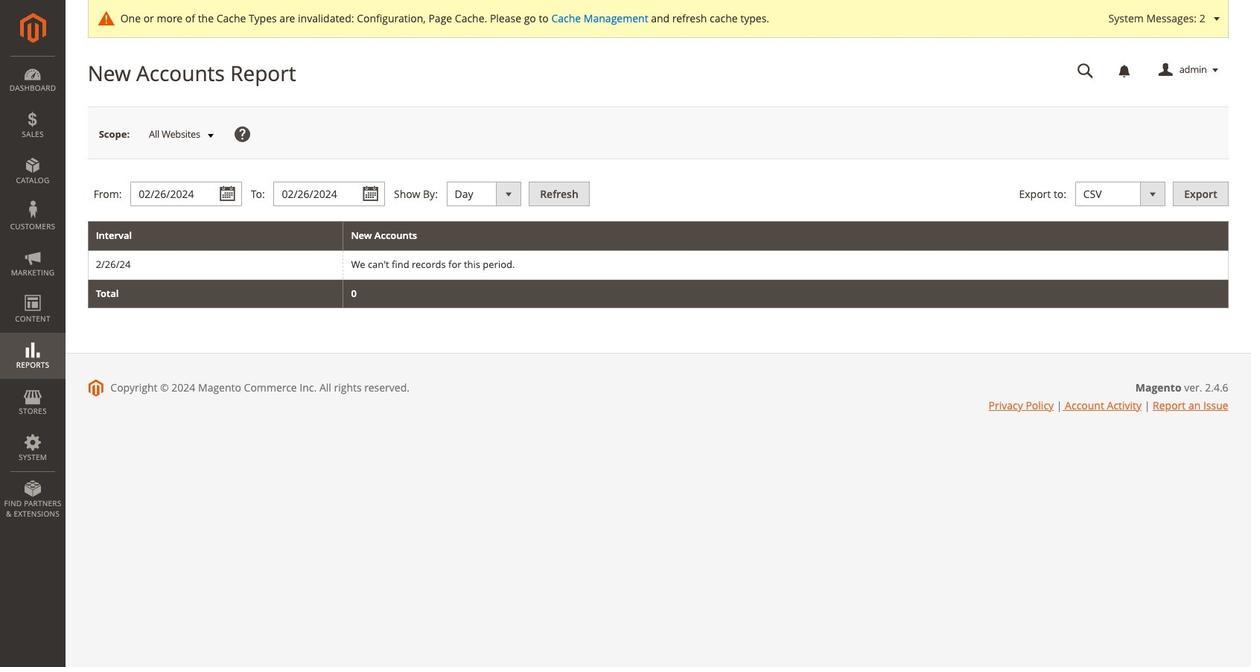 Task type: locate. For each thing, give the bounding box(es) containing it.
None text field
[[131, 182, 242, 207], [274, 182, 386, 207], [131, 182, 242, 207], [274, 182, 386, 207]]

magento admin panel image
[[20, 13, 46, 43]]

None text field
[[1068, 57, 1105, 83]]

menu bar
[[0, 56, 66, 527]]



